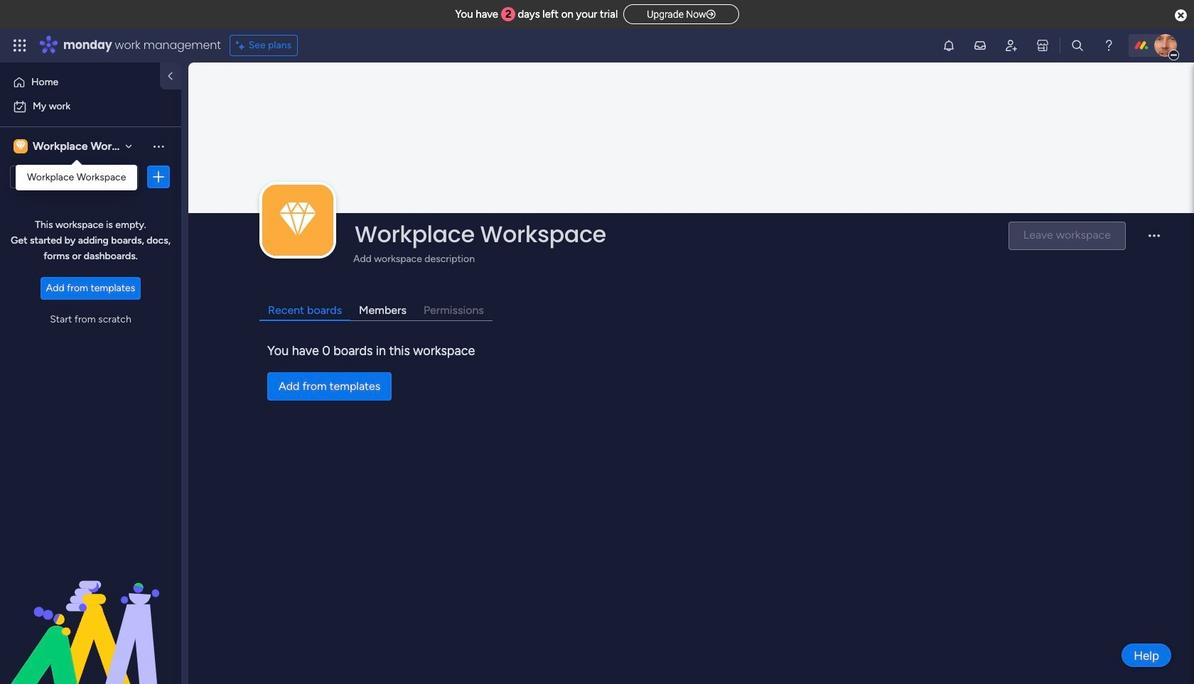Task type: describe. For each thing, give the bounding box(es) containing it.
search everything image
[[1071, 38, 1085, 53]]

help image
[[1102, 38, 1116, 53]]

dapulse rightstroke image
[[706, 9, 716, 20]]

v2 ellipsis image
[[1149, 235, 1160, 247]]

see plans image
[[236, 38, 249, 53]]

options image
[[151, 170, 166, 184]]

monday marketplace image
[[1036, 38, 1050, 53]]

2 option from the top
[[9, 95, 173, 118]]

1 option from the top
[[9, 71, 151, 94]]

update feed image
[[973, 38, 988, 53]]



Task type: vqa. For each thing, say whether or not it's contained in the screenshot.
James!
no



Task type: locate. For each thing, give the bounding box(es) containing it.
workspace image
[[14, 139, 28, 154], [16, 139, 25, 154], [262, 185, 333, 256], [280, 193, 316, 248]]

workspace selection element
[[14, 138, 148, 155]]

None field
[[351, 220, 997, 249]]

0 vertical spatial option
[[9, 71, 151, 94]]

invite members image
[[1005, 38, 1019, 53]]

james peterson image
[[1155, 34, 1177, 57]]

notifications image
[[942, 38, 956, 53]]

lottie animation image
[[0, 541, 181, 685]]

workspace options image
[[151, 139, 166, 153]]

lottie animation element
[[0, 541, 181, 685]]

select product image
[[13, 38, 27, 53]]

Search in workspace field
[[30, 169, 119, 185]]

dapulse close image
[[1175, 9, 1187, 23]]

option
[[9, 71, 151, 94], [9, 95, 173, 118]]

1 vertical spatial option
[[9, 95, 173, 118]]



